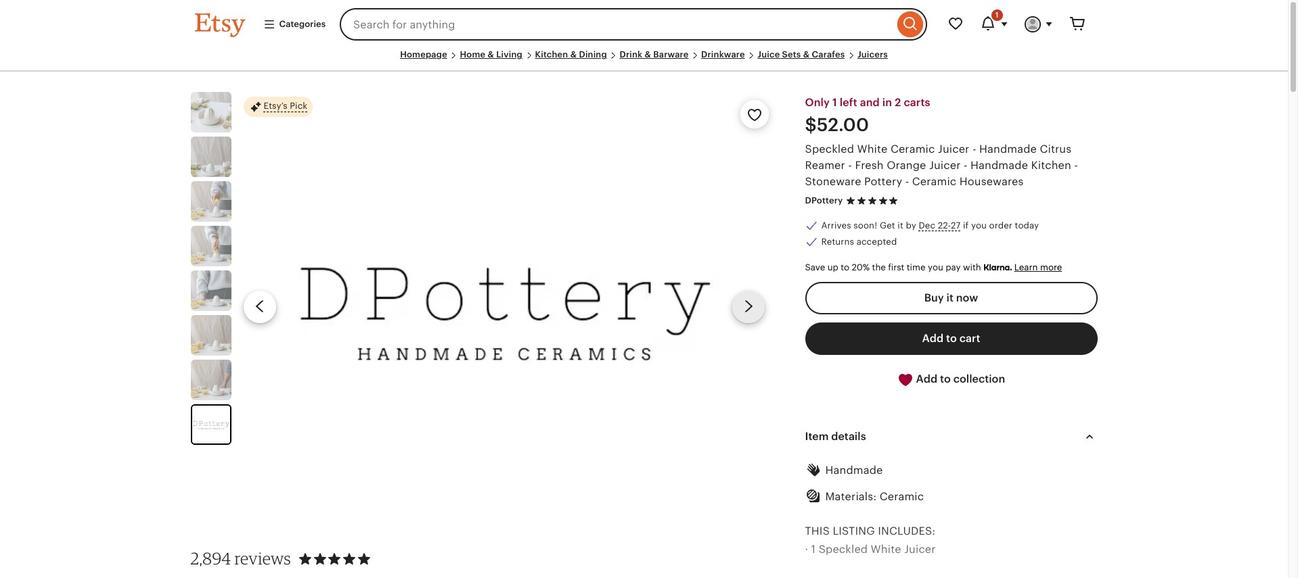Task type: describe. For each thing, give the bounding box(es) containing it.
details
[[832, 431, 866, 443]]

living
[[496, 49, 523, 60]]

etsy's pick button
[[243, 96, 313, 118]]

kitchen inside speckled white ceramic juicer - handmade citrus reamer - fresh orange juicer - handmade kitchen - stoneware pottery - ceramic housewares
[[1031, 160, 1072, 171]]

1 horizontal spatial speckled white ceramic juicer handmade citrus reamer fresh image 8 image
[[289, 92, 719, 522]]

orange
[[887, 160, 927, 171]]

now
[[957, 293, 979, 304]]

in
[[883, 97, 892, 108]]

learn
[[1015, 262, 1038, 273]]

dining
[[579, 49, 607, 60]]

arrives
[[822, 221, 852, 231]]

by
[[906, 221, 917, 231]]

juice sets & carafes
[[758, 49, 845, 60]]

white inside speckled white ceramic juicer - handmade citrus reamer - fresh orange juicer - handmade kitchen - stoneware pottery - ceramic housewares
[[857, 144, 888, 155]]

pay
[[946, 262, 961, 273]]

1 vertical spatial you
[[928, 262, 944, 273]]

the
[[872, 262, 886, 273]]

categories
[[279, 19, 326, 29]]

materials: ceramic
[[826, 492, 924, 503]]

0 horizontal spatial it
[[898, 221, 904, 231]]

drink
[[620, 49, 643, 60]]

2 vertical spatial handmade
[[826, 465, 883, 477]]

1 vertical spatial juicer
[[929, 160, 961, 171]]

reamer
[[805, 160, 846, 171]]

learn more button
[[1015, 262, 1062, 273]]

speckled white ceramic juicer handmade citrus reamer fresh image 7 image
[[191, 360, 231, 401]]

item details button
[[793, 421, 1110, 454]]

juice
[[758, 49, 780, 60]]

27
[[951, 221, 961, 231]]

if
[[963, 221, 969, 231]]

1 vertical spatial handmade
[[971, 160, 1028, 171]]

time
[[907, 262, 926, 273]]

only 1 left and in 2 carts $52.00
[[805, 97, 931, 136]]

dpottery link
[[805, 196, 843, 206]]

0 vertical spatial ceramic
[[891, 144, 935, 155]]

reviews
[[235, 549, 291, 570]]

speckled white ceramic juicer handmade citrus reamer fresh image 2 image
[[191, 137, 231, 177]]

buy it now
[[925, 293, 979, 304]]

drink & barware link
[[620, 49, 689, 60]]

left
[[840, 97, 858, 108]]

first
[[888, 262, 905, 273]]

categories button
[[253, 12, 336, 37]]

buy it now button
[[805, 282, 1098, 315]]

speckled white ceramic juicer - handmade citrus reamer - fresh orange juicer - handmade kitchen - stoneware pottery - ceramic housewares
[[805, 144, 1079, 188]]

etsy's pick
[[264, 101, 308, 111]]

1 vertical spatial white
[[871, 545, 902, 556]]

collection
[[954, 374, 1006, 385]]

20%
[[852, 262, 870, 273]]

1 for ∙ 1 speckled white juicer
[[811, 545, 816, 556]]

& for drink
[[645, 49, 651, 60]]

add to collection button
[[805, 364, 1098, 397]]

menu bar containing homepage
[[195, 49, 1094, 72]]

to for add to cart
[[946, 333, 957, 345]]

& for home
[[488, 49, 494, 60]]

home
[[460, 49, 486, 60]]

add to cart button
[[805, 323, 1098, 356]]

categories banner
[[170, 0, 1118, 49]]

add for add to cart
[[923, 333, 944, 345]]

cart
[[960, 333, 981, 345]]

etsy's
[[264, 101, 288, 111]]

drink & barware
[[620, 49, 689, 60]]

includes:
[[878, 526, 936, 538]]

kitchen & dining link
[[535, 49, 607, 60]]

pottery
[[865, 176, 903, 188]]

stoneware
[[805, 176, 862, 188]]

0 vertical spatial juicer
[[938, 144, 970, 155]]

dpottery
[[805, 196, 843, 206]]

speckled white ceramic juicer handmade citrus reamer fresh image 4 image
[[191, 226, 231, 267]]

∙
[[805, 545, 808, 556]]

& for kitchen
[[571, 49, 577, 60]]

carafes
[[812, 49, 845, 60]]

soon! get
[[854, 221, 896, 231]]



Task type: vqa. For each thing, say whether or not it's contained in the screenshot.
Speckled
yes



Task type: locate. For each thing, give the bounding box(es) containing it.
& right drink
[[645, 49, 651, 60]]

add to collection
[[914, 374, 1006, 385]]

1 vertical spatial ceramic
[[912, 176, 957, 188]]

none search field inside categories banner
[[340, 8, 927, 41]]

with
[[963, 262, 981, 273]]

you right if
[[971, 221, 987, 231]]

and
[[860, 97, 880, 108]]

juicer right the orange
[[929, 160, 961, 171]]

0 horizontal spatial 1
[[811, 545, 816, 556]]

add inside 'button'
[[916, 374, 938, 385]]

add inside button
[[923, 333, 944, 345]]

kitchen inside menu bar
[[535, 49, 568, 60]]

pick
[[290, 101, 308, 111]]

∙ 1 speckled white juicer
[[805, 545, 936, 556]]

& right sets
[[803, 49, 810, 60]]

1 inside only 1 left and in 2 carts $52.00
[[833, 97, 837, 108]]

juicers
[[858, 49, 888, 60]]

housewares
[[960, 176, 1024, 188]]

2
[[895, 97, 901, 108]]

&
[[488, 49, 494, 60], [571, 49, 577, 60], [645, 49, 651, 60], [803, 49, 810, 60]]

it
[[898, 221, 904, 231], [947, 293, 954, 304]]

1 vertical spatial 1
[[833, 97, 837, 108]]

add
[[923, 333, 944, 345], [916, 374, 938, 385]]

speckled
[[805, 144, 854, 155], [819, 545, 868, 556]]

1 button
[[972, 8, 1017, 41]]

1 vertical spatial kitchen
[[1031, 160, 1072, 171]]

carts
[[904, 97, 931, 108]]

speckled inside speckled white ceramic juicer - handmade citrus reamer - fresh orange juicer - handmade kitchen - stoneware pottery - ceramic housewares
[[805, 144, 854, 155]]

juice sets & carafes link
[[758, 49, 845, 60]]

ceramic up "includes:"
[[880, 492, 924, 503]]

1 vertical spatial speckled
[[819, 545, 868, 556]]

add to cart
[[923, 333, 981, 345]]

sets
[[782, 49, 801, 60]]

citrus
[[1040, 144, 1072, 155]]

arrives soon! get it by dec 22-27 if you order today
[[822, 221, 1039, 231]]

speckled white ceramic juicer handmade citrus reamer fresh image 1 image
[[191, 92, 231, 133]]

it left by
[[898, 221, 904, 231]]

1 horizontal spatial kitchen
[[1031, 160, 1072, 171]]

to left cart
[[946, 333, 957, 345]]

kitchen left "dining"
[[535, 49, 568, 60]]

2 horizontal spatial 1
[[996, 11, 999, 19]]

0 horizontal spatial you
[[928, 262, 944, 273]]

this
[[805, 526, 830, 538]]

materials:
[[826, 492, 877, 503]]

only
[[805, 97, 830, 108]]

returns
[[822, 237, 854, 247]]

more
[[1041, 262, 1062, 273]]

speckled white ceramic juicer handmade citrus reamer fresh image 8 image
[[289, 92, 719, 522], [192, 406, 230, 444]]

to inside 'button'
[[940, 374, 951, 385]]

menu bar
[[195, 49, 1094, 72]]

handmade
[[980, 144, 1037, 155], [971, 160, 1028, 171], [826, 465, 883, 477]]

add for add to collection
[[916, 374, 938, 385]]

speckled white ceramic juicer handmade citrus reamer fresh image 6 image
[[191, 316, 231, 356]]

1 vertical spatial it
[[947, 293, 954, 304]]

None search field
[[340, 8, 927, 41]]

ceramic
[[891, 144, 935, 155], [912, 176, 957, 188], [880, 492, 924, 503]]

1 vertical spatial to
[[946, 333, 957, 345]]

fresh
[[855, 160, 884, 171]]

returns accepted
[[822, 237, 897, 247]]

Search for anything text field
[[340, 8, 894, 41]]

white down this listing includes:
[[871, 545, 902, 556]]

2 vertical spatial to
[[940, 374, 951, 385]]

homepage
[[400, 49, 447, 60]]

1 horizontal spatial it
[[947, 293, 954, 304]]

dec
[[919, 221, 936, 231]]

$52.00
[[805, 115, 869, 136]]

drinkware
[[701, 49, 745, 60]]

white
[[857, 144, 888, 155], [871, 545, 902, 556]]

0 vertical spatial to
[[841, 262, 850, 273]]

homepage link
[[400, 49, 447, 60]]

today
[[1015, 221, 1039, 231]]

it right buy
[[947, 293, 954, 304]]

white up "fresh"
[[857, 144, 888, 155]]

speckled white ceramic juicer handmade citrus reamer fresh image 5 image
[[191, 271, 231, 312]]

listing
[[833, 526, 875, 538]]

1 for only 1 left and in 2 carts $52.00
[[833, 97, 837, 108]]

3 & from the left
[[645, 49, 651, 60]]

speckled up reamer
[[805, 144, 854, 155]]

item details
[[805, 431, 866, 443]]

buy
[[925, 293, 944, 304]]

2,894
[[191, 549, 231, 570]]

order
[[990, 221, 1013, 231]]

up
[[828, 262, 839, 273]]

to inside button
[[946, 333, 957, 345]]

to for add to collection
[[940, 374, 951, 385]]

it inside button
[[947, 293, 954, 304]]

save up to 20% the first time you pay with klarna. learn more
[[805, 262, 1062, 273]]

juicers link
[[858, 49, 888, 60]]

0 vertical spatial 1
[[996, 11, 999, 19]]

2 vertical spatial juicer
[[905, 545, 936, 556]]

juicer down "includes:"
[[905, 545, 936, 556]]

klarna.
[[984, 262, 1012, 273]]

ceramic down the orange
[[912, 176, 957, 188]]

1 horizontal spatial you
[[971, 221, 987, 231]]

4 & from the left
[[803, 49, 810, 60]]

2,894 reviews
[[191, 549, 291, 570]]

0 vertical spatial handmade
[[980, 144, 1037, 155]]

save
[[805, 262, 825, 273]]

speckled white ceramic juicer handmade citrus reamer fresh image 3 image
[[191, 182, 231, 222]]

juicer up housewares
[[938, 144, 970, 155]]

kitchen & dining
[[535, 49, 607, 60]]

2 & from the left
[[571, 49, 577, 60]]

kitchen down citrus
[[1031, 160, 1072, 171]]

1 inside 1 dropdown button
[[996, 11, 999, 19]]

0 vertical spatial add
[[923, 333, 944, 345]]

0 vertical spatial it
[[898, 221, 904, 231]]

add down the add to cart button
[[916, 374, 938, 385]]

1 vertical spatial add
[[916, 374, 938, 385]]

0 horizontal spatial kitchen
[[535, 49, 568, 60]]

22-
[[938, 221, 951, 231]]

you left pay
[[928, 262, 944, 273]]

kitchen
[[535, 49, 568, 60], [1031, 160, 1072, 171]]

accepted
[[857, 237, 897, 247]]

to left collection
[[940, 374, 951, 385]]

item
[[805, 431, 829, 443]]

-
[[973, 144, 977, 155], [849, 160, 852, 171], [964, 160, 968, 171], [1075, 160, 1079, 171], [906, 176, 909, 188]]

home & living link
[[460, 49, 523, 60]]

0 vertical spatial speckled
[[805, 144, 854, 155]]

1 & from the left
[[488, 49, 494, 60]]

juicer
[[938, 144, 970, 155], [929, 160, 961, 171], [905, 545, 936, 556]]

1
[[996, 11, 999, 19], [833, 97, 837, 108], [811, 545, 816, 556]]

speckled down listing
[[819, 545, 868, 556]]

this listing includes:
[[805, 526, 936, 538]]

drinkware link
[[701, 49, 745, 60]]

& left "dining"
[[571, 49, 577, 60]]

ceramic up the orange
[[891, 144, 935, 155]]

barware
[[653, 49, 689, 60]]

0 vertical spatial kitchen
[[535, 49, 568, 60]]

& right the home
[[488, 49, 494, 60]]

0 horizontal spatial speckled white ceramic juicer handmade citrus reamer fresh image 8 image
[[192, 406, 230, 444]]

0 vertical spatial white
[[857, 144, 888, 155]]

to right up
[[841, 262, 850, 273]]

0 vertical spatial you
[[971, 221, 987, 231]]

add left cart
[[923, 333, 944, 345]]

home & living
[[460, 49, 523, 60]]

2 vertical spatial 1
[[811, 545, 816, 556]]

2 vertical spatial ceramic
[[880, 492, 924, 503]]

1 horizontal spatial 1
[[833, 97, 837, 108]]



